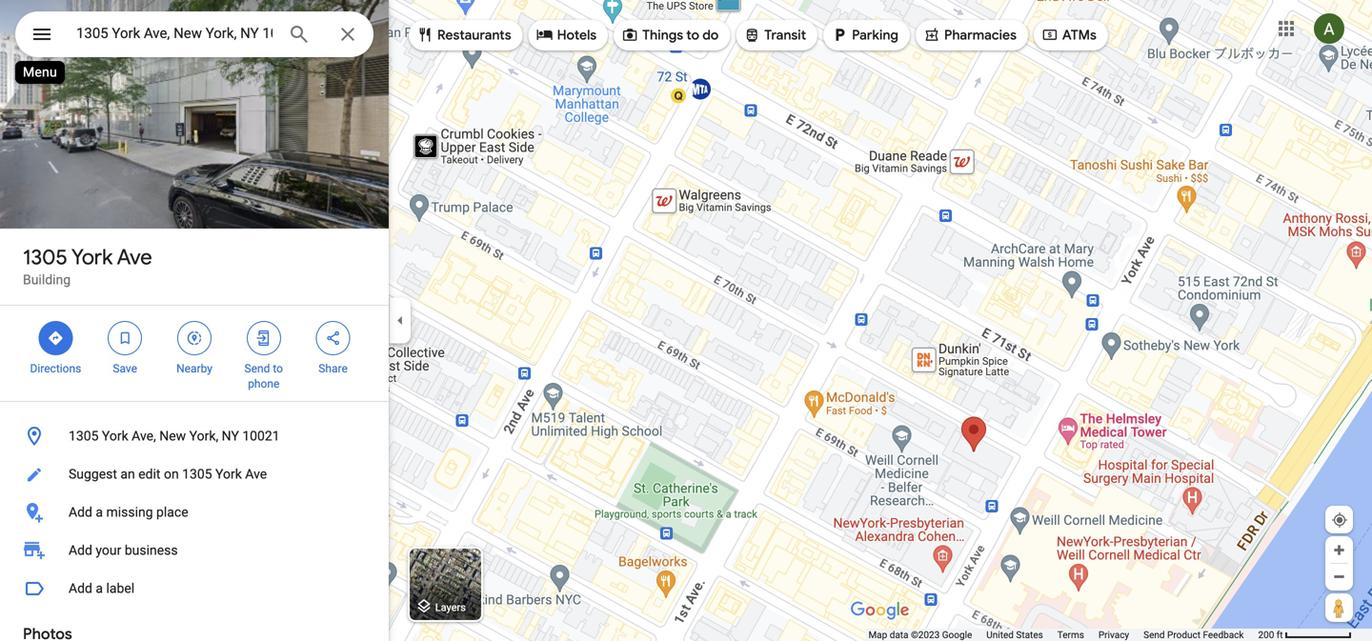 Task type: vqa. For each thing, say whether or not it's contained in the screenshot.


Task type: locate. For each thing, give the bounding box(es) containing it.
ave
[[117, 244, 152, 271], [245, 467, 267, 482]]

 transit
[[744, 24, 807, 45]]

1 horizontal spatial 1305
[[69, 429, 99, 444]]

parking
[[852, 27, 899, 44]]

missing
[[106, 505, 153, 521]]

send left "product"
[[1144, 630, 1166, 641]]

add a label
[[69, 581, 135, 597]]

add inside button
[[69, 581, 92, 597]]

1305 york ave building
[[23, 244, 152, 288]]

0 vertical spatial york
[[71, 244, 113, 271]]

show your location image
[[1332, 512, 1349, 529]]

2 a from the top
[[96, 581, 103, 597]]

united states
[[987, 630, 1044, 641]]

add
[[69, 505, 92, 521], [69, 543, 92, 559], [69, 581, 92, 597]]

1305 right "on"
[[182, 467, 212, 482]]

feedback
[[1204, 630, 1245, 641]]

to left do
[[687, 27, 700, 44]]

a left missing
[[96, 505, 103, 521]]

nearby
[[176, 362, 213, 376]]

footer inside "google maps" element
[[869, 629, 1259, 642]]

york inside 1305 york ave building
[[71, 244, 113, 271]]


[[622, 24, 639, 45]]

3 add from the top
[[69, 581, 92, 597]]

transit
[[765, 27, 807, 44]]

ave inside 1305 york ave building
[[117, 244, 152, 271]]

add your business
[[69, 543, 178, 559]]

1 vertical spatial to
[[273, 362, 283, 376]]

a inside 'add a missing place' button
[[96, 505, 103, 521]]

1 vertical spatial 1305
[[69, 429, 99, 444]]

add down "suggest"
[[69, 505, 92, 521]]

suggest
[[69, 467, 117, 482]]

0 vertical spatial add
[[69, 505, 92, 521]]

footer containing map data ©2023 google
[[869, 629, 1259, 642]]

privacy button
[[1099, 629, 1130, 642]]

1305 inside 1305 york ave building
[[23, 244, 67, 271]]

©2023
[[911, 630, 940, 641]]


[[255, 328, 272, 349]]

0 horizontal spatial send
[[245, 362, 270, 376]]


[[1042, 24, 1059, 45]]

2 vertical spatial 1305
[[182, 467, 212, 482]]

0 vertical spatial 1305
[[23, 244, 67, 271]]

send inside button
[[1144, 630, 1166, 641]]

1 vertical spatial ave
[[245, 467, 267, 482]]

to
[[687, 27, 700, 44], [273, 362, 283, 376]]

google account: angela cha  
(angela.cha@adept.ai) image
[[1315, 13, 1345, 44]]

send
[[245, 362, 270, 376], [1144, 630, 1166, 641]]

add a missing place button
[[0, 494, 389, 532]]

send for send to phone
[[245, 362, 270, 376]]

1 add from the top
[[69, 505, 92, 521]]

 parking
[[831, 24, 899, 45]]

1 horizontal spatial ave
[[245, 467, 267, 482]]

1305 up building
[[23, 244, 67, 271]]

1 vertical spatial a
[[96, 581, 103, 597]]

None field
[[76, 22, 273, 45]]

2 vertical spatial add
[[69, 581, 92, 597]]

ave,
[[132, 429, 156, 444]]

 atms
[[1042, 24, 1097, 45]]

1305 inside 1305 york ave, new york, ny 10021 button
[[69, 429, 99, 444]]

to up phone at the left
[[273, 362, 283, 376]]

2 vertical spatial york
[[216, 467, 242, 482]]

1305 up "suggest"
[[69, 429, 99, 444]]

0 vertical spatial to
[[687, 27, 700, 44]]

ny
[[222, 429, 239, 444]]

0 horizontal spatial to
[[273, 362, 283, 376]]

a
[[96, 505, 103, 521], [96, 581, 103, 597]]

terms button
[[1058, 629, 1085, 642]]

1 horizontal spatial send
[[1144, 630, 1166, 641]]

0 vertical spatial ave
[[117, 244, 152, 271]]

add left your
[[69, 543, 92, 559]]

ave down 10021
[[245, 467, 267, 482]]

add for add a missing place
[[69, 505, 92, 521]]

states
[[1017, 630, 1044, 641]]

1 vertical spatial add
[[69, 543, 92, 559]]

phone
[[248, 378, 280, 391]]

1 vertical spatial send
[[1144, 630, 1166, 641]]

1305 for ave
[[23, 244, 67, 271]]

directions
[[30, 362, 81, 376]]


[[116, 328, 134, 349]]

place
[[156, 505, 188, 521]]

 hotels
[[536, 24, 597, 45]]

terms
[[1058, 630, 1085, 641]]

1305 inside suggest an edit on 1305 york ave button
[[182, 467, 212, 482]]

york
[[71, 244, 113, 271], [102, 429, 128, 444], [216, 467, 242, 482]]

footer
[[869, 629, 1259, 642]]

1 a from the top
[[96, 505, 103, 521]]

do
[[703, 27, 719, 44]]

0 horizontal spatial 1305
[[23, 244, 67, 271]]

1 horizontal spatial to
[[687, 27, 700, 44]]

add for add your business
[[69, 543, 92, 559]]


[[831, 24, 849, 45]]

add left label
[[69, 581, 92, 597]]

a left label
[[96, 581, 103, 597]]


[[744, 24, 761, 45]]

york inside 1305 york ave, new york, ny 10021 button
[[102, 429, 128, 444]]

restaurants
[[438, 27, 512, 44]]

send inside send to phone
[[245, 362, 270, 376]]


[[47, 328, 64, 349]]

a inside add a label button
[[96, 581, 103, 597]]

0 vertical spatial send
[[245, 362, 270, 376]]

send product feedback
[[1144, 630, 1245, 641]]

2 horizontal spatial 1305
[[182, 467, 212, 482]]

ave up 
[[117, 244, 152, 271]]

1305
[[23, 244, 67, 271], [69, 429, 99, 444], [182, 467, 212, 482]]

add inside button
[[69, 505, 92, 521]]

10021
[[242, 429, 280, 444]]

send up phone at the left
[[245, 362, 270, 376]]

collapse side panel image
[[390, 310, 411, 331]]

1 vertical spatial york
[[102, 429, 128, 444]]

add your business link
[[0, 532, 389, 570]]

map
[[869, 630, 888, 641]]

0 horizontal spatial ave
[[117, 244, 152, 271]]

pharmacies
[[945, 27, 1017, 44]]

zoom in image
[[1333, 543, 1347, 558]]

0 vertical spatial a
[[96, 505, 103, 521]]

2 add from the top
[[69, 543, 92, 559]]

your
[[96, 543, 121, 559]]


[[924, 24, 941, 45]]

label
[[106, 581, 135, 597]]



Task type: describe. For each thing, give the bounding box(es) containing it.
actions for 1305 york ave region
[[0, 306, 389, 401]]

hotels
[[557, 27, 597, 44]]

data
[[890, 630, 909, 641]]

ave inside button
[[245, 467, 267, 482]]

add for add a label
[[69, 581, 92, 597]]

 button
[[15, 11, 69, 61]]

add a missing place
[[69, 505, 188, 521]]

200 ft
[[1259, 630, 1284, 641]]

1305 York Ave, New York, NY 10021 field
[[15, 11, 374, 57]]

york inside suggest an edit on 1305 york ave button
[[216, 467, 242, 482]]

york for ave
[[71, 244, 113, 271]]

things
[[643, 27, 684, 44]]

save
[[113, 362, 137, 376]]

united
[[987, 630, 1014, 641]]

map data ©2023 google
[[869, 630, 973, 641]]

 restaurants
[[417, 24, 512, 45]]

none field inside 1305 york ave, new york, ny 10021 field
[[76, 22, 273, 45]]

google maps element
[[0, 0, 1373, 642]]

ft
[[1277, 630, 1284, 641]]

suggest an edit on 1305 york ave
[[69, 467, 267, 482]]

200 ft button
[[1259, 630, 1353, 641]]

google
[[943, 630, 973, 641]]

send for send product feedback
[[1144, 630, 1166, 641]]

 things to do
[[622, 24, 719, 45]]


[[536, 24, 554, 45]]

send to phone
[[245, 362, 283, 391]]

to inside send to phone
[[273, 362, 283, 376]]

zoom out image
[[1333, 570, 1347, 584]]

edit
[[138, 467, 161, 482]]

york,
[[189, 429, 218, 444]]

suggest an edit on 1305 york ave button
[[0, 456, 389, 494]]

product
[[1168, 630, 1201, 641]]


[[31, 20, 53, 48]]

show street view coverage image
[[1326, 594, 1354, 623]]

1305 york ave, new york, ny 10021 button
[[0, 418, 389, 456]]

a for missing
[[96, 505, 103, 521]]

an
[[121, 467, 135, 482]]

 pharmacies
[[924, 24, 1017, 45]]

a for label
[[96, 581, 103, 597]]

1305 york ave, new york, ny 10021
[[69, 429, 280, 444]]

privacy
[[1099, 630, 1130, 641]]

share
[[319, 362, 348, 376]]

business
[[125, 543, 178, 559]]

1305 york ave main content
[[0, 0, 389, 642]]


[[186, 328, 203, 349]]

send product feedback button
[[1144, 629, 1245, 642]]

building
[[23, 272, 71, 288]]

to inside  things to do
[[687, 27, 700, 44]]

york for ave,
[[102, 429, 128, 444]]

united states button
[[987, 629, 1044, 642]]

atms
[[1063, 27, 1097, 44]]

200
[[1259, 630, 1275, 641]]

add a label button
[[0, 570, 389, 608]]

 search field
[[15, 11, 374, 61]]

new
[[159, 429, 186, 444]]

1305 for ave,
[[69, 429, 99, 444]]

layers
[[435, 602, 466, 614]]


[[417, 24, 434, 45]]

on
[[164, 467, 179, 482]]


[[325, 328, 342, 349]]



